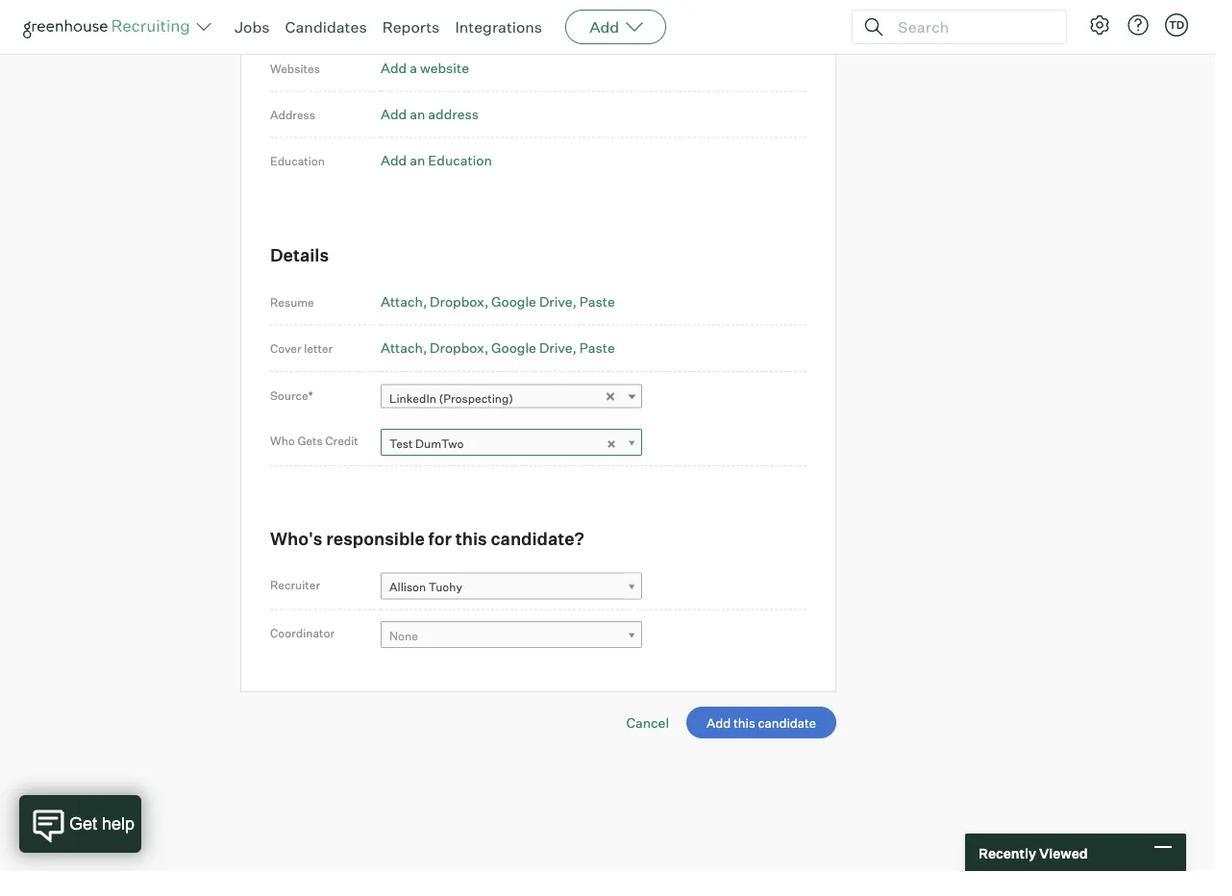 Task type: describe. For each thing, give the bounding box(es) containing it.
website
[[420, 59, 469, 76]]

configure image
[[1089, 13, 1112, 37]]

cancel link
[[626, 714, 669, 731]]

allison tuohy link
[[381, 573, 642, 601]]

1 horizontal spatial education
[[428, 152, 492, 169]]

links
[[491, 13, 521, 30]]

tuohy
[[429, 580, 462, 594]]

add for add a website
[[381, 59, 407, 76]]

letter
[[304, 341, 333, 356]]

social
[[410, 13, 446, 30]]

none
[[389, 628, 418, 643]]

*
[[308, 388, 313, 402]]

add an address link
[[381, 106, 479, 122]]

0 horizontal spatial media
[[306, 15, 339, 29]]

linkedin
[[389, 391, 436, 406]]

attach link for cover letter
[[381, 339, 427, 356]]

this
[[456, 527, 487, 549]]

td
[[1169, 18, 1185, 31]]

cancel
[[626, 714, 669, 731]]

who
[[270, 434, 295, 448]]

details
[[270, 244, 329, 266]]

paste link for cover letter
[[580, 339, 615, 356]]

Search text field
[[893, 13, 1049, 41]]

websites
[[270, 61, 320, 75]]

an for education
[[410, 152, 425, 169]]

resume
[[270, 295, 314, 309]]

attach for resume
[[381, 293, 423, 310]]

who's responsible for this candidate?
[[270, 527, 585, 549]]

attach dropbox google drive paste for cover letter
[[381, 339, 615, 356]]

social media
[[270, 15, 339, 29]]

google for resume
[[491, 293, 536, 310]]

dropbox link for cover letter
[[430, 339, 489, 356]]

add an education link
[[381, 152, 492, 169]]

who gets credit
[[270, 434, 358, 448]]

td button
[[1162, 10, 1192, 40]]

add a website link
[[381, 59, 469, 76]]

allison tuohy
[[389, 580, 462, 594]]

address
[[270, 107, 315, 121]]

allison
[[389, 580, 426, 594]]

test dumtwo
[[389, 436, 464, 450]]

dropbox link for resume
[[430, 293, 489, 310]]

1 horizontal spatial media
[[449, 13, 488, 30]]

social
[[270, 15, 303, 29]]

add social media links
[[381, 13, 521, 30]]

paste link for resume
[[580, 293, 615, 310]]

recently viewed
[[979, 845, 1088, 861]]

jobs link
[[235, 17, 270, 37]]

add for add an address
[[381, 106, 407, 122]]

source *
[[270, 388, 313, 402]]

0 horizontal spatial education
[[270, 153, 325, 168]]

address
[[428, 106, 479, 122]]

add button
[[566, 10, 667, 44]]



Task type: locate. For each thing, give the bounding box(es) containing it.
google drive link for cover letter
[[491, 339, 577, 356]]

google for cover letter
[[491, 339, 536, 356]]

1 drive from the top
[[539, 293, 573, 310]]

credit
[[325, 434, 358, 448]]

0 vertical spatial paste
[[580, 293, 615, 310]]

reports
[[382, 17, 440, 37]]

test
[[389, 436, 413, 450]]

drive for resume
[[539, 293, 573, 310]]

1 vertical spatial attach link
[[381, 339, 427, 356]]

test dumtwo link
[[381, 429, 642, 457]]

1 paste link from the top
[[580, 293, 615, 310]]

1 attach dropbox google drive paste from the top
[[381, 293, 615, 310]]

dropbox for cover letter
[[430, 339, 485, 356]]

paste
[[580, 293, 615, 310], [580, 339, 615, 356]]

education
[[428, 152, 492, 169], [270, 153, 325, 168]]

attach dropbox google drive paste
[[381, 293, 615, 310], [381, 339, 615, 356]]

add for add
[[590, 17, 619, 37]]

1 vertical spatial drive
[[539, 339, 573, 356]]

jobs
[[235, 17, 270, 37]]

2 an from the top
[[410, 152, 425, 169]]

education down 'address'
[[428, 152, 492, 169]]

paste link
[[580, 293, 615, 310], [580, 339, 615, 356]]

linkedin (prospecting)
[[389, 391, 514, 406]]

2 google drive link from the top
[[491, 339, 577, 356]]

0 vertical spatial attach link
[[381, 293, 427, 310]]

1 vertical spatial dropbox
[[430, 339, 485, 356]]

viewed
[[1039, 845, 1088, 861]]

1 dropbox link from the top
[[430, 293, 489, 310]]

1 vertical spatial attach dropbox google drive paste
[[381, 339, 615, 356]]

dropbox link
[[430, 293, 489, 310], [430, 339, 489, 356]]

a
[[410, 59, 417, 76]]

0 vertical spatial google drive link
[[491, 293, 577, 310]]

integrations link
[[455, 17, 543, 37]]

an down add an address link
[[410, 152, 425, 169]]

1 vertical spatial google
[[491, 339, 536, 356]]

1 vertical spatial an
[[410, 152, 425, 169]]

2 drive from the top
[[539, 339, 573, 356]]

an for address
[[410, 106, 425, 122]]

media left links at the top of the page
[[449, 13, 488, 30]]

dumtwo
[[416, 436, 464, 450]]

1 attach from the top
[[381, 293, 423, 310]]

none link
[[381, 621, 642, 649]]

drive for cover letter
[[539, 339, 573, 356]]

add for add an education
[[381, 152, 407, 169]]

1 dropbox from the top
[[430, 293, 485, 310]]

candidates link
[[285, 17, 367, 37]]

attach
[[381, 293, 423, 310], [381, 339, 423, 356]]

add social media links link
[[381, 13, 521, 30]]

media
[[449, 13, 488, 30], [306, 15, 339, 29]]

0 vertical spatial dropbox
[[430, 293, 485, 310]]

recruiter
[[270, 577, 320, 592]]

0 vertical spatial paste link
[[580, 293, 615, 310]]

reports link
[[382, 17, 440, 37]]

0 vertical spatial attach dropbox google drive paste
[[381, 293, 615, 310]]

responsible
[[326, 527, 425, 549]]

attach for cover letter
[[381, 339, 423, 356]]

0 vertical spatial drive
[[539, 293, 573, 310]]

paste for resume
[[580, 293, 615, 310]]

1 vertical spatial dropbox link
[[430, 339, 489, 356]]

2 attach link from the top
[[381, 339, 427, 356]]

1 an from the top
[[410, 106, 425, 122]]

2 paste from the top
[[580, 339, 615, 356]]

add inside popup button
[[590, 17, 619, 37]]

dropbox
[[430, 293, 485, 310], [430, 339, 485, 356]]

dropbox for resume
[[430, 293, 485, 310]]

who's
[[270, 527, 323, 549]]

attach link for resume
[[381, 293, 427, 310]]

1 vertical spatial google drive link
[[491, 339, 577, 356]]

google drive link for resume
[[491, 293, 577, 310]]

add an education
[[381, 152, 492, 169]]

integrations
[[455, 17, 543, 37]]

attach dropbox google drive paste for resume
[[381, 293, 615, 310]]

0 vertical spatial an
[[410, 106, 425, 122]]

0 vertical spatial attach
[[381, 293, 423, 310]]

an
[[410, 106, 425, 122], [410, 152, 425, 169]]

None submit
[[687, 707, 837, 738]]

candidate?
[[491, 527, 585, 549]]

0 vertical spatial google
[[491, 293, 536, 310]]

td button
[[1166, 13, 1189, 37]]

add a website
[[381, 59, 469, 76]]

None file field
[[23, 776, 266, 797], [0, 800, 243, 821], [23, 776, 266, 797], [0, 800, 243, 821]]

1 attach link from the top
[[381, 293, 427, 310]]

an left 'address'
[[410, 106, 425, 122]]

1 vertical spatial paste
[[580, 339, 615, 356]]

drive
[[539, 293, 573, 310], [539, 339, 573, 356]]

0 vertical spatial dropbox link
[[430, 293, 489, 310]]

linkedin (prospecting) link
[[381, 384, 642, 412]]

2 dropbox link from the top
[[430, 339, 489, 356]]

recently
[[979, 845, 1037, 861]]

cover letter
[[270, 341, 333, 356]]

source
[[270, 388, 308, 402]]

greenhouse recruiting image
[[23, 15, 196, 38]]

gets
[[298, 434, 323, 448]]

1 vertical spatial attach
[[381, 339, 423, 356]]

add for add social media links
[[381, 13, 407, 30]]

google drive link
[[491, 293, 577, 310], [491, 339, 577, 356]]

2 attach from the top
[[381, 339, 423, 356]]

add
[[381, 13, 407, 30], [590, 17, 619, 37], [381, 59, 407, 76], [381, 106, 407, 122], [381, 152, 407, 169]]

google
[[491, 293, 536, 310], [491, 339, 536, 356]]

1 google drive link from the top
[[491, 293, 577, 310]]

attach link
[[381, 293, 427, 310], [381, 339, 427, 356]]

2 attach dropbox google drive paste from the top
[[381, 339, 615, 356]]

for
[[429, 527, 452, 549]]

1 google from the top
[[491, 293, 536, 310]]

paste for cover letter
[[580, 339, 615, 356]]

2 google from the top
[[491, 339, 536, 356]]

media right social
[[306, 15, 339, 29]]

education down "address"
[[270, 153, 325, 168]]

coordinator
[[270, 626, 335, 640]]

2 paste link from the top
[[580, 339, 615, 356]]

add an address
[[381, 106, 479, 122]]

cover
[[270, 341, 302, 356]]

2 dropbox from the top
[[430, 339, 485, 356]]

1 vertical spatial paste link
[[580, 339, 615, 356]]

1 paste from the top
[[580, 293, 615, 310]]

candidates
[[285, 17, 367, 37]]

(prospecting)
[[439, 391, 514, 406]]



Task type: vqa. For each thing, say whether or not it's contained in the screenshot.
bottom Dropbox 'link'
yes



